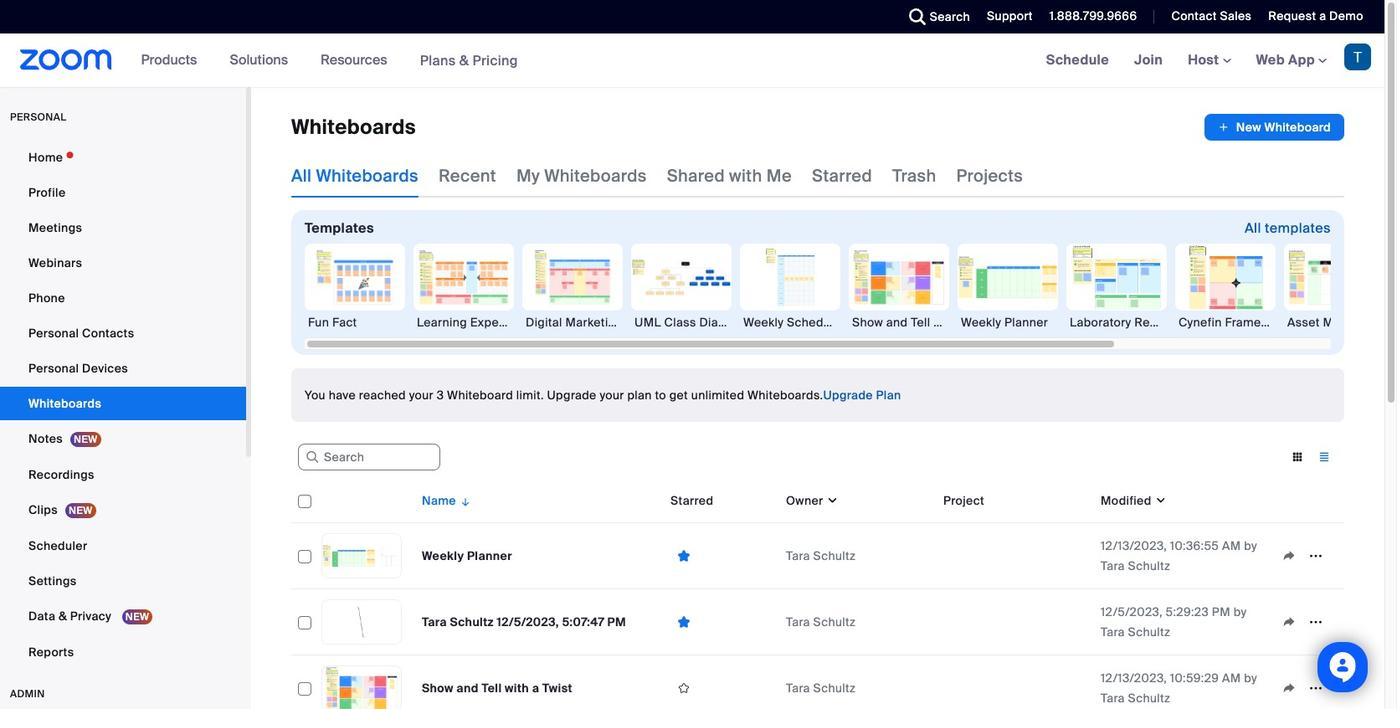 Task type: describe. For each thing, give the bounding box(es) containing it.
uml class diagram
[[635, 315, 748, 330]]

canvas for digital marketing canvas
[[626, 315, 668, 330]]

schedule inside schedule link
[[1046, 51, 1109, 69]]

owner
[[786, 493, 823, 508]]

cynefin framework
[[1179, 315, 1288, 330]]

report
[[1135, 315, 1174, 330]]

list mode, selected image
[[1311, 450, 1338, 465]]

digital marketing canvas
[[526, 315, 668, 330]]

search button
[[896, 0, 975, 33]]

name
[[422, 493, 456, 508]]

starred inside tabs of all whiteboard page tab list
[[812, 165, 873, 187]]

meetings
[[28, 220, 82, 235]]

notes link
[[0, 422, 246, 456]]

profile
[[28, 185, 66, 200]]

profile picture image
[[1345, 44, 1371, 70]]

more options for show and tell with a twist image
[[1303, 681, 1330, 696]]

application containing name
[[291, 479, 1357, 709]]

click to star the whiteboard show and tell with a twist image
[[671, 681, 697, 696]]

10:59:29
[[1170, 671, 1219, 686]]

personal contacts link
[[0, 316, 246, 350]]

0 horizontal spatial weekly planner
[[422, 548, 512, 563]]

all for all templates
[[1245, 219, 1262, 237]]

banner containing products
[[0, 33, 1385, 88]]

zoom logo image
[[20, 49, 112, 70]]

you
[[305, 388, 326, 403]]

plans & pricing
[[420, 51, 518, 69]]

with inside application
[[505, 681, 529, 696]]

weekly inside application
[[422, 548, 464, 563]]

tara schultz for pm
[[786, 615, 856, 630]]

tara inside 12/13/2023, 10:59:29 am by tara schultz
[[1101, 691, 1125, 706]]

show inside 'element'
[[852, 315, 883, 330]]

12/13/2023, for 12/13/2023, 10:59:29 am by tara schultz
[[1101, 671, 1167, 686]]

12/13/2023, 10:59:29 am by tara schultz
[[1101, 671, 1257, 706]]

fun fact element
[[305, 314, 405, 331]]

asset management
[[1288, 315, 1397, 330]]

application for 12/13/2023, 10:36:55 am by tara schultz
[[1276, 543, 1338, 569]]

all for all whiteboards
[[291, 165, 312, 187]]

tara inside 12/13/2023, 10:36:55 am by tara schultz
[[1101, 558, 1125, 574]]

request
[[1269, 8, 1317, 23]]

weekly schedule
[[744, 315, 841, 330]]

to
[[655, 388, 667, 403]]

laboratory report
[[1070, 315, 1174, 330]]

data & privacy link
[[0, 599, 246, 634]]

tara inside 12/5/2023, 5:29:23 pm by tara schultz
[[1101, 625, 1125, 640]]

whiteboards application
[[291, 114, 1345, 141]]

webinars link
[[0, 246, 246, 280]]

with inside 'element'
[[934, 315, 957, 330]]

5:07:47
[[562, 615, 605, 630]]

notes
[[28, 431, 63, 446]]

add image
[[1218, 119, 1230, 136]]

new
[[1237, 120, 1262, 135]]

learning experience canvas element
[[414, 314, 580, 331]]

12/5/2023, inside 12/5/2023, 5:29:23 pm by tara schultz
[[1101, 605, 1163, 620]]

Search text field
[[298, 444, 440, 471]]

owner button
[[786, 492, 839, 509]]

thumbnail of weekly planner image
[[322, 534, 401, 578]]

reports
[[28, 645, 74, 660]]

whiteboards up templates
[[316, 165, 419, 187]]

weekly schedule element
[[740, 314, 841, 331]]

contacts
[[82, 326, 134, 341]]

asset management element
[[1284, 314, 1397, 331]]

cynefin framework button
[[1176, 244, 1288, 331]]

more options for weekly planner image
[[1303, 548, 1330, 563]]

1 upgrade from the left
[[547, 388, 597, 403]]

join
[[1135, 51, 1163, 69]]

click to unstar the whiteboard weekly planner image
[[671, 548, 697, 564]]

recordings
[[28, 467, 94, 482]]

meetings navigation
[[1034, 33, 1385, 88]]

get
[[670, 388, 688, 403]]

devices
[[82, 361, 128, 376]]

meetings link
[[0, 211, 246, 244]]

plans
[[420, 51, 456, 69]]

2 your from the left
[[600, 388, 624, 403]]

digital marketing canvas element
[[522, 314, 668, 331]]

product information navigation
[[129, 33, 531, 88]]

home
[[28, 150, 63, 165]]

solutions button
[[230, 33, 296, 87]]

show and tell with a twist element
[[849, 314, 999, 331]]

sales
[[1220, 8, 1252, 23]]

pricing
[[473, 51, 518, 69]]

admin
[[10, 687, 45, 701]]

scheduler link
[[0, 529, 246, 563]]

weekly for weekly schedule element
[[744, 315, 784, 330]]

12/5/2023, 5:29:23 pm by tara schultz
[[1101, 605, 1247, 640]]

join link
[[1122, 33, 1176, 87]]

0 vertical spatial a
[[1320, 8, 1327, 23]]

1 tara schultz from the top
[[786, 548, 856, 563]]

uml
[[635, 315, 661, 330]]

products
[[141, 51, 197, 69]]

personal devices
[[28, 361, 128, 376]]

limit.
[[516, 388, 544, 403]]

resources
[[321, 51, 387, 69]]

0 horizontal spatial pm
[[608, 615, 626, 630]]

cynefin
[[1179, 315, 1222, 330]]

tell inside 'element'
[[911, 315, 931, 330]]

host button
[[1188, 51, 1231, 69]]

tara schultz for a
[[786, 681, 856, 696]]

down image
[[1152, 492, 1167, 509]]

personal menu menu
[[0, 141, 246, 671]]

templates
[[1265, 219, 1331, 237]]

phone link
[[0, 281, 246, 315]]

search
[[930, 9, 970, 24]]

asset management button
[[1284, 244, 1397, 331]]

5:29:23
[[1166, 605, 1209, 620]]

fact
[[332, 315, 357, 330]]

thumbnail of show and tell with a twist image
[[322, 666, 401, 709]]

10:36:55
[[1170, 538, 1219, 553]]

plan
[[876, 388, 901, 403]]

diagram
[[699, 315, 748, 330]]

1.888.799.9666 button up schedule link
[[1050, 8, 1137, 23]]

fun fact button
[[305, 244, 405, 331]]

marketing
[[566, 315, 623, 330]]

schultz inside 12/5/2023, 5:29:23 pm by tara schultz
[[1128, 625, 1171, 640]]

share image for 12/13/2023, 10:59:29 am by tara schultz
[[1276, 681, 1303, 696]]

down image
[[823, 492, 839, 509]]

show and tell with a twist inside 'element'
[[852, 315, 999, 330]]

shared
[[667, 165, 725, 187]]

personal devices link
[[0, 352, 246, 385]]

privacy
[[70, 609, 111, 624]]

learning experience canvas button
[[414, 244, 580, 331]]

projects
[[957, 165, 1023, 187]]

management
[[1323, 315, 1397, 330]]

host
[[1188, 51, 1223, 69]]

whiteboards inside personal menu menu
[[28, 396, 101, 411]]

whiteboards.
[[748, 388, 823, 403]]

& for pricing
[[459, 51, 469, 69]]

cell for 12/13/2023, 10:36:55 am by tara schultz
[[937, 523, 1094, 589]]

clips link
[[0, 493, 246, 527]]

learning experience canvas
[[417, 315, 580, 330]]

app
[[1289, 51, 1315, 69]]

web app button
[[1256, 51, 1327, 69]]

framework
[[1225, 315, 1288, 330]]

support
[[987, 8, 1033, 23]]



Task type: vqa. For each thing, say whether or not it's contained in the screenshot.


Task type: locate. For each thing, give the bounding box(es) containing it.
with inside tabs of all whiteboard page tab list
[[729, 165, 762, 187]]

12/13/2023, down modified dropdown button
[[1101, 538, 1167, 553]]

all up templates
[[291, 165, 312, 187]]

fun
[[308, 315, 329, 330]]

tell inside application
[[482, 681, 502, 696]]

asset
[[1288, 315, 1320, 330]]

all left templates
[[1245, 219, 1262, 237]]

0 vertical spatial by
[[1244, 538, 1257, 553]]

am
[[1222, 538, 1241, 553], [1222, 671, 1241, 686]]

1 horizontal spatial weekly
[[744, 315, 784, 330]]

schultz inside 12/13/2023, 10:36:55 am by tara schultz
[[1128, 558, 1171, 574]]

web app
[[1256, 51, 1315, 69]]

2 vertical spatial by
[[1244, 671, 1257, 686]]

new whiteboard
[[1237, 120, 1331, 135]]

by for 12/13/2023, 10:59:29 am by tara schultz
[[1244, 671, 1257, 686]]

0 vertical spatial share image
[[1276, 548, 1303, 563]]

cynefin framework element
[[1176, 314, 1288, 331]]

a inside application
[[532, 681, 539, 696]]

a inside 'element'
[[960, 315, 967, 330]]

personal
[[10, 111, 67, 124]]

by inside 12/13/2023, 10:36:55 am by tara schultz
[[1244, 538, 1257, 553]]

1.888.799.9666 button
[[1037, 0, 1142, 33], [1050, 8, 1137, 23]]

pm inside 12/5/2023, 5:29:23 pm by tara schultz
[[1212, 605, 1231, 620]]

0 horizontal spatial whiteboard
[[447, 388, 513, 403]]

scheduler
[[28, 538, 87, 553]]

share image
[[1276, 615, 1303, 630]]

am for 10:36:55
[[1222, 538, 1241, 553]]

2 vertical spatial tara schultz
[[786, 681, 856, 696]]

1 your from the left
[[409, 388, 434, 403]]

banner
[[0, 33, 1385, 88]]

0 vertical spatial and
[[886, 315, 908, 330]]

trash
[[893, 165, 937, 187]]

1 personal from the top
[[28, 326, 79, 341]]

by right 10:59:29
[[1244, 671, 1257, 686]]

whiteboards down personal devices
[[28, 396, 101, 411]]

laboratory report element
[[1067, 314, 1174, 331]]

cell for 12/13/2023, 10:59:29 am by tara schultz
[[937, 656, 1094, 709]]

reports link
[[0, 635, 246, 669]]

1.888.799.9666
[[1050, 8, 1137, 23]]

profile link
[[0, 176, 246, 209]]

1 vertical spatial am
[[1222, 671, 1241, 686]]

whiteboards right "my" at the top of page
[[544, 165, 647, 187]]

2 horizontal spatial with
[[934, 315, 957, 330]]

pm right 5:29:23
[[1212, 605, 1231, 620]]

web
[[1256, 51, 1285, 69]]

with down tara schultz 12/5/2023, 5:07:47 pm
[[505, 681, 529, 696]]

planner left laboratory
[[1005, 315, 1048, 330]]

1 vertical spatial all
[[1245, 219, 1262, 237]]

share image down share icon
[[1276, 681, 1303, 696]]

pm
[[1212, 605, 1231, 620], [608, 615, 626, 630]]

whiteboard inside button
[[1265, 120, 1331, 135]]

upgrade left plan
[[823, 388, 873, 403]]

1 vertical spatial a
[[960, 315, 967, 330]]

1 horizontal spatial pm
[[1212, 605, 1231, 620]]

1 vertical spatial whiteboard
[[447, 388, 513, 403]]

0 vertical spatial planner
[[1005, 315, 1048, 330]]

1 share image from the top
[[1276, 548, 1303, 563]]

canvas inside button
[[626, 315, 668, 330]]

1 vertical spatial weekly planner
[[422, 548, 512, 563]]

1 vertical spatial and
[[457, 681, 479, 696]]

1 vertical spatial show and tell with a twist
[[422, 681, 573, 696]]

templates
[[305, 219, 374, 237]]

weekly planner inside "element"
[[961, 315, 1048, 330]]

phone
[[28, 291, 65, 306]]

0 horizontal spatial starred
[[671, 493, 714, 508]]

plan
[[627, 388, 652, 403]]

personal for personal contacts
[[28, 326, 79, 341]]

upgrade plan button
[[823, 382, 901, 409]]

am right 10:59:29
[[1222, 671, 1241, 686]]

settings link
[[0, 564, 246, 598]]

1 horizontal spatial and
[[886, 315, 908, 330]]

with
[[729, 165, 762, 187], [934, 315, 957, 330], [505, 681, 529, 696]]

am inside 12/13/2023, 10:59:29 am by tara schultz
[[1222, 671, 1241, 686]]

2 share image from the top
[[1276, 681, 1303, 696]]

home link
[[0, 141, 246, 174]]

my
[[517, 165, 540, 187]]

have
[[329, 388, 356, 403]]

1 horizontal spatial a
[[960, 315, 967, 330]]

0 horizontal spatial tell
[[482, 681, 502, 696]]

experience
[[470, 315, 535, 330]]

weekly planner
[[961, 315, 1048, 330], [422, 548, 512, 563]]

weekly for the weekly planner "element" at the top right of the page
[[961, 315, 1002, 330]]

am for 10:59:29
[[1222, 671, 1241, 686]]

with left the weekly planner "element" at the top right of the page
[[934, 315, 957, 330]]

tabs of all whiteboard page tab list
[[291, 154, 1023, 198]]

3 tara schultz from the top
[[786, 681, 856, 696]]

12/13/2023,
[[1101, 538, 1167, 553], [1101, 671, 1167, 686]]

your
[[409, 388, 434, 403], [600, 388, 624, 403]]

1 horizontal spatial &
[[459, 51, 469, 69]]

personal down phone
[[28, 326, 79, 341]]

12/5/2023, left 5:07:47
[[497, 615, 559, 630]]

contact sales link
[[1159, 0, 1256, 33], [1172, 8, 1252, 23]]

1 vertical spatial show
[[422, 681, 454, 696]]

show
[[852, 315, 883, 330], [422, 681, 454, 696]]

0 horizontal spatial show and tell with a twist
[[422, 681, 573, 696]]

shared with me
[[667, 165, 792, 187]]

schedule up whiteboards.
[[787, 315, 841, 330]]

0 vertical spatial whiteboard
[[1265, 120, 1331, 135]]

your left 3
[[409, 388, 434, 403]]

planner inside "element"
[[1005, 315, 1048, 330]]

tara schultz
[[786, 548, 856, 563], [786, 615, 856, 630], [786, 681, 856, 696]]

request a demo
[[1269, 8, 1364, 23]]

1 vertical spatial &
[[59, 609, 67, 624]]

by for 12/13/2023, 10:36:55 am by tara schultz
[[1244, 538, 1257, 553]]

1 horizontal spatial whiteboard
[[1265, 120, 1331, 135]]

am inside 12/13/2023, 10:36:55 am by tara schultz
[[1222, 538, 1241, 553]]

1 horizontal spatial all
[[1245, 219, 1262, 237]]

canvas for learning experience canvas
[[538, 315, 580, 330]]

all inside tab list
[[291, 165, 312, 187]]

by right 10:36:55
[[1244, 538, 1257, 553]]

1 canvas from the left
[[538, 315, 580, 330]]

thumbnail of tara schultz 12/5/2023, 5:07:47 pm image
[[322, 600, 401, 644]]

arrow down image
[[456, 491, 472, 511]]

1 12/13/2023, from the top
[[1101, 538, 1167, 553]]

and inside application
[[457, 681, 479, 696]]

by left share icon
[[1234, 605, 1247, 620]]

and
[[886, 315, 908, 330], [457, 681, 479, 696]]

0 vertical spatial 12/13/2023,
[[1101, 538, 1167, 553]]

application for 12/13/2023, 10:59:29 am by tara schultz
[[1276, 676, 1338, 701]]

0 horizontal spatial show
[[422, 681, 454, 696]]

0 vertical spatial schedule
[[1046, 51, 1109, 69]]

1 horizontal spatial with
[[729, 165, 762, 187]]

solutions
[[230, 51, 288, 69]]

2 upgrade from the left
[[823, 388, 873, 403]]

0 horizontal spatial planner
[[467, 548, 512, 563]]

2 personal from the top
[[28, 361, 79, 376]]

personal inside 'personal contacts' link
[[28, 326, 79, 341]]

0 horizontal spatial and
[[457, 681, 479, 696]]

1 vertical spatial schedule
[[787, 315, 841, 330]]

whiteboards up all whiteboards
[[291, 114, 416, 140]]

& right data
[[59, 609, 67, 624]]

uml class diagram element
[[631, 314, 748, 331]]

1 vertical spatial planner
[[467, 548, 512, 563]]

schultz inside 12/13/2023, 10:59:29 am by tara schultz
[[1128, 691, 1171, 706]]

1 horizontal spatial canvas
[[626, 315, 668, 330]]

upgrade right limit.
[[547, 388, 597, 403]]

data
[[28, 609, 55, 624]]

weekly planner element
[[958, 314, 1058, 331]]

show and tell with a twist down tara schultz 12/5/2023, 5:07:47 pm
[[422, 681, 573, 696]]

1 horizontal spatial 12/5/2023,
[[1101, 605, 1163, 620]]

0 horizontal spatial &
[[59, 609, 67, 624]]

contact
[[1172, 8, 1217, 23]]

0 horizontal spatial schedule
[[787, 315, 841, 330]]

webinars
[[28, 255, 82, 270]]

0 horizontal spatial with
[[505, 681, 529, 696]]

1 vertical spatial tara schultz
[[786, 615, 856, 630]]

2 horizontal spatial weekly
[[961, 315, 1002, 330]]

0 vertical spatial weekly planner
[[961, 315, 1048, 330]]

tell
[[911, 315, 931, 330], [482, 681, 502, 696]]

&
[[459, 51, 469, 69], [59, 609, 67, 624]]

& right plans
[[459, 51, 469, 69]]

1 horizontal spatial twist
[[970, 315, 999, 330]]

0 vertical spatial tell
[[911, 315, 931, 330]]

all templates button
[[1245, 215, 1331, 242]]

show right thumbnail of show and tell with a twist
[[422, 681, 454, 696]]

schedule inside weekly schedule element
[[787, 315, 841, 330]]

starred up click to unstar the whiteboard weekly planner icon
[[671, 493, 714, 508]]

3 cell from the top
[[937, 656, 1094, 709]]

and inside 'element'
[[886, 315, 908, 330]]

more options for tara schultz 12/5/2023, 5:07:47 pm image
[[1303, 615, 1330, 630]]

2 horizontal spatial a
[[1320, 8, 1327, 23]]

twist inside 'element'
[[970, 315, 999, 330]]

whiteboards inside application
[[291, 114, 416, 140]]

2 cell from the top
[[937, 589, 1094, 656]]

am right 10:36:55
[[1222, 538, 1241, 553]]

1 vertical spatial tell
[[482, 681, 502, 696]]

show and tell with a twist
[[852, 315, 999, 330], [422, 681, 573, 696]]

uml class diagram button
[[631, 244, 748, 331]]

2 12/13/2023, from the top
[[1101, 671, 1167, 686]]

by inside 12/13/2023, 10:59:29 am by tara schultz
[[1244, 671, 1257, 686]]

personal for personal devices
[[28, 361, 79, 376]]

2 vertical spatial with
[[505, 681, 529, 696]]

plans & pricing link
[[420, 51, 518, 69], [420, 51, 518, 69]]

1 horizontal spatial show and tell with a twist
[[852, 315, 999, 330]]

planner
[[1005, 315, 1048, 330], [467, 548, 512, 563]]

reached
[[359, 388, 406, 403]]

cell for 12/5/2023, 5:29:23 pm by tara schultz
[[937, 589, 1094, 656]]

2 tara schultz from the top
[[786, 615, 856, 630]]

1 horizontal spatial schedule
[[1046, 51, 1109, 69]]

12/13/2023, for 12/13/2023, 10:36:55 am by tara schultz
[[1101, 538, 1167, 553]]

weekly inside "element"
[[961, 315, 1002, 330]]

0 horizontal spatial your
[[409, 388, 434, 403]]

1 horizontal spatial upgrade
[[823, 388, 873, 403]]

application for 12/5/2023, 5:29:23 pm by tara schultz
[[1276, 610, 1338, 635]]

unlimited
[[691, 388, 745, 403]]

0 horizontal spatial twist
[[542, 681, 573, 696]]

weekly inside 'button'
[[744, 315, 784, 330]]

pm right 5:07:47
[[608, 615, 626, 630]]

grid mode, not selected image
[[1284, 450, 1311, 465]]

share image up share icon
[[1276, 548, 1303, 563]]

schedule down 1.888.799.9666
[[1046, 51, 1109, 69]]

modified
[[1101, 493, 1152, 508]]

me
[[767, 165, 792, 187]]

with left me
[[729, 165, 762, 187]]

click to unstar the whiteboard tara schultz 12/5/2023, 5:07:47 pm image
[[671, 614, 697, 630]]

laboratory report button
[[1067, 244, 1174, 331]]

whiteboard right new
[[1265, 120, 1331, 135]]

personal inside 'personal devices' link
[[28, 361, 79, 376]]

your left plan
[[600, 388, 624, 403]]

12/5/2023, left 5:29:23
[[1101, 605, 1163, 620]]

1 vertical spatial with
[[934, 315, 957, 330]]

12/13/2023, inside 12/13/2023, 10:59:29 am by tara schultz
[[1101, 671, 1167, 686]]

& for privacy
[[59, 609, 67, 624]]

12/13/2023, 10:36:55 am by tara schultz
[[1101, 538, 1257, 574]]

0 horizontal spatial all
[[291, 165, 312, 187]]

schedule link
[[1034, 33, 1122, 87]]

1 vertical spatial twist
[[542, 681, 573, 696]]

digital
[[526, 315, 562, 330]]

0 horizontal spatial 12/5/2023,
[[497, 615, 559, 630]]

my whiteboards
[[517, 165, 647, 187]]

all whiteboards
[[291, 165, 419, 187]]

0 horizontal spatial a
[[532, 681, 539, 696]]

0 vertical spatial twist
[[970, 315, 999, 330]]

0 horizontal spatial canvas
[[538, 315, 580, 330]]

0 vertical spatial show and tell with a twist
[[852, 315, 999, 330]]

personal contacts
[[28, 326, 134, 341]]

all templates
[[1245, 219, 1331, 237]]

weekly
[[744, 315, 784, 330], [961, 315, 1002, 330], [422, 548, 464, 563]]

share image
[[1276, 548, 1303, 563], [1276, 681, 1303, 696]]

1.888.799.9666 button up join
[[1037, 0, 1142, 33]]

1 vertical spatial share image
[[1276, 681, 1303, 696]]

by inside 12/5/2023, 5:29:23 pm by tara schultz
[[1234, 605, 1247, 620]]

show and tell with a twist up plan
[[852, 315, 999, 330]]

digital marketing canvas button
[[522, 244, 668, 331]]

0 vertical spatial with
[[729, 165, 762, 187]]

demo
[[1330, 8, 1364, 23]]

personal down 'personal contacts'
[[28, 361, 79, 376]]

share image for 12/13/2023, 10:36:55 am by tara schultz
[[1276, 548, 1303, 563]]

weekly schedule button
[[740, 244, 841, 331]]

1 vertical spatial personal
[[28, 361, 79, 376]]

0 horizontal spatial weekly
[[422, 548, 464, 563]]

request a demo link
[[1256, 0, 1385, 33], [1269, 8, 1364, 23]]

clips
[[28, 502, 58, 517]]

0 vertical spatial am
[[1222, 538, 1241, 553]]

whiteboards link
[[0, 387, 246, 420]]

canvas inside button
[[538, 315, 580, 330]]

starred down whiteboards application at the top of the page
[[812, 165, 873, 187]]

0 vertical spatial &
[[459, 51, 469, 69]]

0 vertical spatial all
[[291, 165, 312, 187]]

0 vertical spatial starred
[[812, 165, 873, 187]]

1 cell from the top
[[937, 523, 1094, 589]]

1 horizontal spatial show
[[852, 315, 883, 330]]

twist inside application
[[542, 681, 573, 696]]

12/13/2023, inside 12/13/2023, 10:36:55 am by tara schultz
[[1101, 538, 1167, 553]]

2 canvas from the left
[[626, 315, 668, 330]]

by for 12/5/2023, 5:29:23 pm by tara schultz
[[1234, 605, 1247, 620]]

12/13/2023, left 10:59:29
[[1101, 671, 1167, 686]]

1 vertical spatial starred
[[671, 493, 714, 508]]

whiteboard right 3
[[447, 388, 513, 403]]

0 horizontal spatial upgrade
[[547, 388, 597, 403]]

canvas
[[538, 315, 580, 330], [626, 315, 668, 330]]

tara schultz 12/5/2023, 5:07:47 pm
[[422, 615, 626, 630]]

upgrade
[[547, 388, 597, 403], [823, 388, 873, 403]]

1 horizontal spatial starred
[[812, 165, 873, 187]]

1 vertical spatial by
[[1234, 605, 1247, 620]]

all inside button
[[1245, 219, 1262, 237]]

1 horizontal spatial your
[[600, 388, 624, 403]]

1 horizontal spatial tell
[[911, 315, 931, 330]]

1 vertical spatial 12/13/2023,
[[1101, 671, 1167, 686]]

0 vertical spatial show
[[852, 315, 883, 330]]

show up upgrade plan button
[[852, 315, 883, 330]]

cell
[[937, 523, 1094, 589], [937, 589, 1094, 656], [937, 656, 1094, 709]]

1 am from the top
[[1222, 538, 1241, 553]]

show and tell with a twist button
[[849, 244, 999, 331]]

new whiteboard button
[[1205, 114, 1345, 141]]

show inside application
[[422, 681, 454, 696]]

& inside personal menu menu
[[59, 609, 67, 624]]

2 vertical spatial a
[[532, 681, 539, 696]]

1 horizontal spatial weekly planner
[[961, 315, 1048, 330]]

application
[[291, 479, 1357, 709], [1276, 543, 1338, 569], [1276, 610, 1338, 635], [1276, 676, 1338, 701]]

& inside product information navigation
[[459, 51, 469, 69]]

1 horizontal spatial planner
[[1005, 315, 1048, 330]]

planner down arrow down image
[[467, 548, 512, 563]]

0 vertical spatial personal
[[28, 326, 79, 341]]

2 am from the top
[[1222, 671, 1241, 686]]

you have reached your 3 whiteboard limit. upgrade your plan to get unlimited whiteboards. upgrade plan
[[305, 388, 901, 403]]

0 vertical spatial tara schultz
[[786, 548, 856, 563]]



